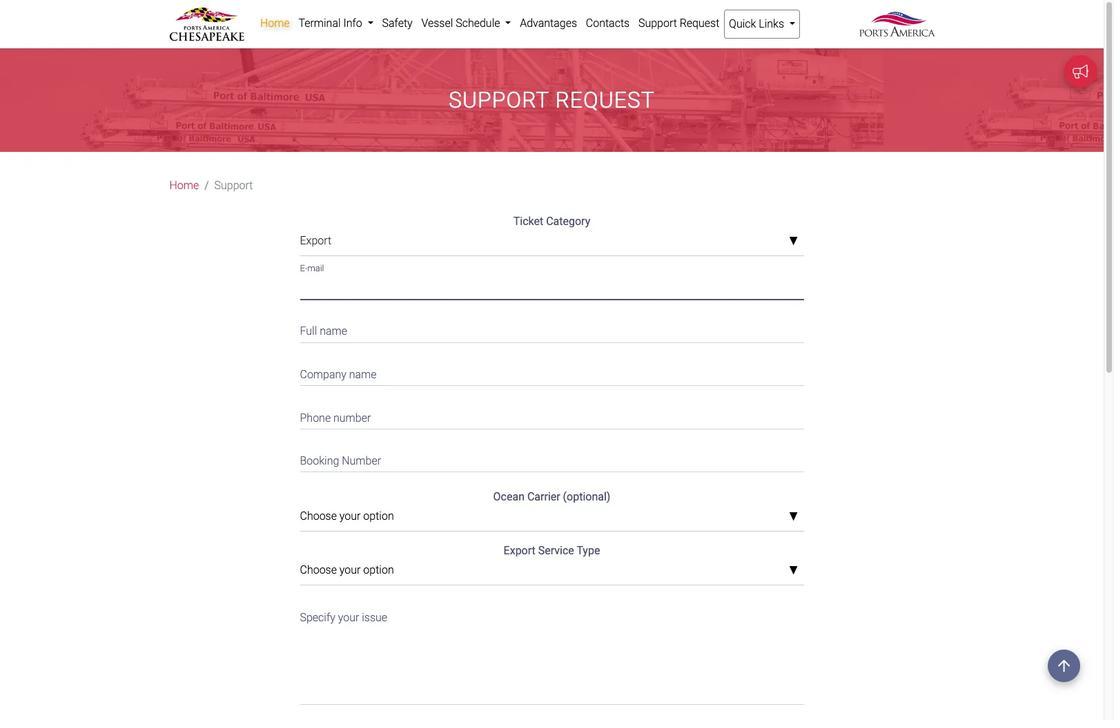 Task type: describe. For each thing, give the bounding box(es) containing it.
ocean carrier (optional) choose your option
[[300, 491, 611, 523]]

name for full name
[[320, 325, 347, 338]]

advantages link
[[516, 10, 582, 37]]

terminal info
[[299, 17, 365, 30]]

phone
[[300, 411, 331, 425]]

phone number
[[300, 411, 371, 425]]

name for company name
[[349, 368, 377, 381]]

full
[[300, 325, 317, 338]]

(optional)
[[563, 491, 611, 504]]

quick links link
[[724, 10, 801, 39]]

2 option from the top
[[364, 564, 394, 577]]

choose inside ocean carrier (optional) choose your option
[[300, 510, 337, 523]]

number
[[342, 455, 381, 468]]

export inside ticket category export
[[300, 234, 332, 248]]

links
[[759, 17, 785, 30]]

vessel schedule
[[422, 17, 503, 30]]

1 vertical spatial export
[[504, 545, 536, 558]]

contacts
[[586, 17, 630, 30]]

Specify your issue text field
[[300, 603, 804, 706]]

quick
[[730, 17, 757, 30]]

export service type
[[504, 545, 601, 558]]

quick links
[[730, 17, 787, 30]]

support request link
[[634, 10, 724, 37]]

e-
[[300, 263, 308, 273]]

safety
[[382, 17, 413, 30]]

1 vertical spatial support request
[[449, 87, 655, 113]]

full name
[[300, 325, 347, 338]]

0 vertical spatial home
[[260, 17, 290, 30]]

e-mail
[[300, 263, 324, 273]]

carrier
[[528, 491, 561, 504]]

advantages
[[520, 17, 577, 30]]

schedule
[[456, 17, 500, 30]]

Phone number text field
[[300, 403, 804, 429]]

your for option
[[340, 564, 361, 577]]



Task type: vqa. For each thing, say whether or not it's contained in the screenshot.
The Export Service Type
yes



Task type: locate. For each thing, give the bounding box(es) containing it.
0 vertical spatial your
[[340, 510, 361, 523]]

1 vertical spatial your
[[340, 564, 361, 577]]

2 choose from the top
[[300, 564, 337, 577]]

support
[[639, 17, 678, 30], [449, 87, 550, 113], [215, 179, 253, 192]]

go to top image
[[1049, 650, 1081, 682]]

choose down booking
[[300, 510, 337, 523]]

terminal
[[299, 17, 341, 30]]

1 horizontal spatial name
[[349, 368, 377, 381]]

0 vertical spatial home link
[[256, 10, 294, 37]]

choose your option
[[300, 564, 394, 577]]

terminal info link
[[294, 10, 378, 37]]

Company name text field
[[300, 360, 804, 386]]

Booking Number text field
[[300, 446, 804, 473]]

Full name text field
[[300, 316, 804, 343]]

ocean
[[494, 491, 525, 504]]

contacts link
[[582, 10, 634, 37]]

0 vertical spatial support
[[639, 17, 678, 30]]

0 vertical spatial request
[[680, 17, 720, 30]]

1 vertical spatial request
[[556, 87, 655, 113]]

1 vertical spatial choose
[[300, 564, 337, 577]]

your
[[340, 510, 361, 523], [340, 564, 361, 577], [338, 611, 359, 624]]

company
[[300, 368, 347, 381]]

1 vertical spatial option
[[364, 564, 394, 577]]

1 horizontal spatial home
[[260, 17, 290, 30]]

home
[[260, 17, 290, 30], [170, 179, 199, 192]]

1 option from the top
[[364, 510, 394, 523]]

2 vertical spatial your
[[338, 611, 359, 624]]

booking
[[300, 455, 339, 468]]

0 horizontal spatial request
[[556, 87, 655, 113]]

vessel schedule link
[[417, 10, 516, 37]]

0 vertical spatial support request
[[639, 17, 720, 30]]

1 horizontal spatial export
[[504, 545, 536, 558]]

your inside ocean carrier (optional) choose your option
[[340, 510, 361, 523]]

0 vertical spatial option
[[364, 510, 394, 523]]

option down number
[[364, 510, 394, 523]]

mail
[[308, 263, 324, 273]]

choose up specify at the left bottom of page
[[300, 564, 337, 577]]

▼
[[789, 566, 799, 577]]

0 vertical spatial choose
[[300, 510, 337, 523]]

1 horizontal spatial home link
[[256, 10, 294, 37]]

safety link
[[378, 10, 417, 37]]

0 horizontal spatial home link
[[170, 178, 199, 194]]

ticket category export
[[300, 215, 591, 248]]

company name
[[300, 368, 377, 381]]

0 horizontal spatial export
[[300, 234, 332, 248]]

2 horizontal spatial support
[[639, 17, 678, 30]]

export left service
[[504, 545, 536, 558]]

your for issue
[[338, 611, 359, 624]]

1 vertical spatial support
[[449, 87, 550, 113]]

specify
[[300, 611, 336, 624]]

your left issue on the left bottom
[[338, 611, 359, 624]]

1 choose from the top
[[300, 510, 337, 523]]

info
[[344, 17, 362, 30]]

type
[[577, 545, 601, 558]]

number
[[334, 411, 371, 425]]

0 horizontal spatial name
[[320, 325, 347, 338]]

name
[[320, 325, 347, 338], [349, 368, 377, 381]]

home link
[[256, 10, 294, 37], [170, 178, 199, 194]]

option inside ocean carrier (optional) choose your option
[[364, 510, 394, 523]]

0 horizontal spatial support
[[215, 179, 253, 192]]

support request
[[639, 17, 720, 30], [449, 87, 655, 113]]

0 vertical spatial name
[[320, 325, 347, 338]]

export
[[300, 234, 332, 248], [504, 545, 536, 558]]

1 vertical spatial home
[[170, 179, 199, 192]]

name right full
[[320, 325, 347, 338]]

vessel
[[422, 17, 453, 30]]

0 horizontal spatial home
[[170, 179, 199, 192]]

1 horizontal spatial request
[[680, 17, 720, 30]]

0 vertical spatial export
[[300, 234, 332, 248]]

E-mail email field
[[300, 273, 804, 300]]

request inside support request link
[[680, 17, 720, 30]]

category
[[547, 215, 591, 228]]

your up specify your issue
[[340, 564, 361, 577]]

service
[[539, 545, 575, 558]]

option
[[364, 510, 394, 523], [364, 564, 394, 577]]

choose
[[300, 510, 337, 523], [300, 564, 337, 577]]

1 vertical spatial name
[[349, 368, 377, 381]]

ticket
[[514, 215, 544, 228]]

booking number
[[300, 455, 381, 468]]

specify your issue
[[300, 611, 388, 624]]

2 vertical spatial support
[[215, 179, 253, 192]]

export up mail
[[300, 234, 332, 248]]

request
[[680, 17, 720, 30], [556, 87, 655, 113]]

1 horizontal spatial support
[[449, 87, 550, 113]]

issue
[[362, 611, 388, 624]]

name right 'company'
[[349, 368, 377, 381]]

your up the choose your option
[[340, 510, 361, 523]]

option up issue on the left bottom
[[364, 564, 394, 577]]

1 vertical spatial home link
[[170, 178, 199, 194]]



